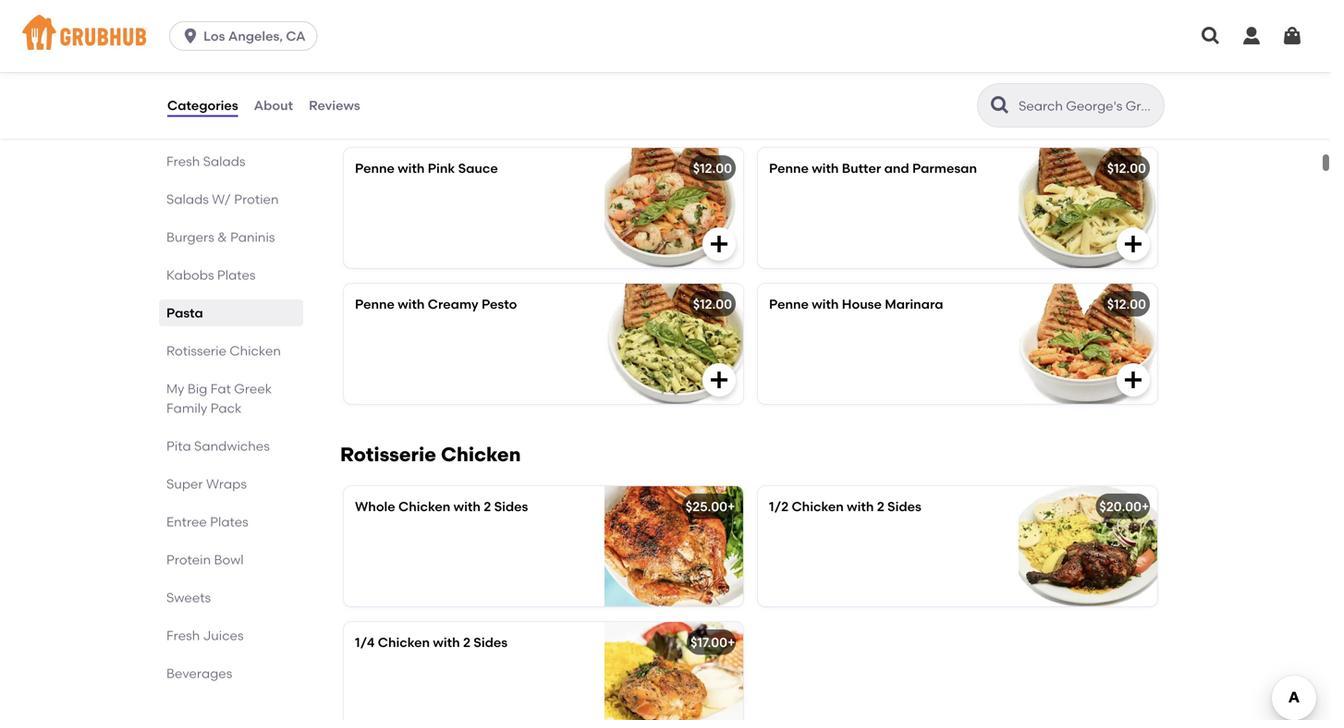 Task type: locate. For each thing, give the bounding box(es) containing it.
0 horizontal spatial rotisserie
[[166, 343, 227, 359]]

fresh salads
[[166, 153, 246, 169]]

angeles,
[[228, 28, 283, 44]]

1 vertical spatial plates
[[210, 514, 249, 530]]

1 fresh from the top
[[166, 153, 200, 169]]

chicken up greek
[[230, 343, 281, 359]]

+ for $25.00
[[728, 499, 736, 515]]

with inside pasta served with garlic bread.
[[380, 111, 403, 124]]

rotisserie chicken up fat
[[166, 343, 281, 359]]

$25.00 +
[[686, 499, 736, 515]]

chicken for $20.00
[[792, 499, 844, 515]]

sauce
[[458, 161, 498, 176]]

0 vertical spatial rotisserie
[[166, 343, 227, 359]]

sides
[[494, 499, 528, 515], [888, 499, 922, 515], [474, 635, 508, 651]]

$20.00
[[1100, 499, 1142, 515]]

$12.00 for penne with creamy pesto
[[693, 296, 732, 312]]

svg image
[[1241, 25, 1263, 47], [181, 27, 200, 45], [708, 233, 731, 255], [708, 369, 731, 391]]

0 horizontal spatial pasta
[[166, 305, 203, 321]]

sides for whole chicken with 2 sides
[[494, 499, 528, 515]]

juices
[[203, 628, 244, 644]]

super
[[166, 476, 203, 492]]

chicken
[[230, 343, 281, 359], [441, 443, 521, 467], [399, 499, 451, 515], [792, 499, 844, 515], [378, 635, 430, 651]]

penne for penne with creamy pesto
[[355, 296, 395, 312]]

rotisserie up whole
[[340, 443, 436, 467]]

marinara
[[885, 296, 944, 312]]

chicken right 1/2
[[792, 499, 844, 515]]

2 for 1/2 chicken with 2 sides
[[877, 499, 885, 515]]

penne left house in the top right of the page
[[769, 296, 809, 312]]

1 vertical spatial pasta
[[166, 305, 203, 321]]

whole chicken with 2 sides image
[[605, 486, 743, 607]]

0 horizontal spatial 2
[[463, 635, 471, 651]]

fresh juices
[[166, 628, 244, 644]]

reviews
[[309, 97, 360, 113]]

about button
[[253, 72, 294, 139]]

butter
[[842, 161, 881, 176]]

penne with butter and parmesan
[[769, 161, 977, 176]]

+
[[728, 499, 736, 515], [1142, 499, 1150, 515], [728, 635, 736, 651]]

0 horizontal spatial rotisserie chicken
[[166, 343, 281, 359]]

0 vertical spatial pasta
[[340, 85, 397, 108]]

and
[[885, 161, 910, 176]]

parmesan
[[913, 161, 977, 176]]

pesto
[[482, 296, 517, 312]]

$12.00 for penne with pink sauce
[[693, 161, 732, 176]]

with
[[380, 111, 403, 124], [398, 161, 425, 176], [812, 161, 839, 176], [398, 296, 425, 312], [812, 296, 839, 312], [454, 499, 481, 515], [847, 499, 874, 515], [433, 635, 460, 651]]

$25.00
[[686, 499, 728, 515]]

1/2 chicken with 2 sides
[[769, 499, 922, 515]]

search icon image
[[989, 94, 1012, 117]]

salads
[[203, 153, 246, 169], [166, 191, 209, 207]]

pasta served with garlic bread.
[[340, 85, 474, 124]]

categories button
[[166, 72, 239, 139]]

pasta up served
[[340, 85, 397, 108]]

paninis
[[230, 229, 275, 245]]

2
[[484, 499, 491, 515], [877, 499, 885, 515], [463, 635, 471, 651]]

pita sandwiches
[[166, 438, 270, 454]]

plates down the &
[[217, 267, 256, 283]]

entree
[[166, 514, 207, 530]]

greek
[[234, 381, 272, 397]]

my big fat greek family pack
[[166, 381, 272, 416]]

chicken right 1/4
[[378, 635, 430, 651]]

pasta down kabobs
[[166, 305, 203, 321]]

rotisserie chicken up whole chicken with 2 sides
[[340, 443, 521, 467]]

categories
[[167, 97, 238, 113]]

bowl
[[214, 552, 244, 568]]

2 fresh from the top
[[166, 628, 200, 644]]

sides for 1/2 chicken with 2 sides
[[888, 499, 922, 515]]

$12.00 for penne with house marinara
[[1108, 296, 1147, 312]]

penne left creamy
[[355, 296, 395, 312]]

salads up salads w/ protien
[[203, 153, 246, 169]]

entree plates
[[166, 514, 249, 530]]

chicken right whole
[[399, 499, 451, 515]]

wraps
[[206, 476, 247, 492]]

1 horizontal spatial rotisserie
[[340, 443, 436, 467]]

burgers
[[166, 229, 214, 245]]

2 horizontal spatial 2
[[877, 499, 885, 515]]

creamy
[[428, 296, 479, 312]]

fresh
[[166, 153, 200, 169], [166, 628, 200, 644]]

1 horizontal spatial pasta
[[340, 85, 397, 108]]

penne left butter in the top right of the page
[[769, 161, 809, 176]]

with left garlic
[[380, 111, 403, 124]]

with right whole
[[454, 499, 481, 515]]

1 horizontal spatial rotisserie chicken
[[340, 443, 521, 467]]

penne
[[355, 161, 395, 176], [769, 161, 809, 176], [355, 296, 395, 312], [769, 296, 809, 312]]

penne for penne with butter and parmesan
[[769, 161, 809, 176]]

with left house in the top right of the page
[[812, 296, 839, 312]]

pita
[[166, 438, 191, 454]]

$12.00
[[693, 161, 732, 176], [1108, 161, 1147, 176], [693, 296, 732, 312], [1108, 296, 1147, 312]]

big
[[188, 381, 207, 397]]

1/2
[[769, 499, 789, 515]]

los
[[204, 28, 225, 44]]

fresh down sweets
[[166, 628, 200, 644]]

fat
[[211, 381, 231, 397]]

plates up bowl
[[210, 514, 249, 530]]

svg image inside los angeles, ca button
[[181, 27, 200, 45]]

0 vertical spatial plates
[[217, 267, 256, 283]]

1/4
[[355, 635, 375, 651]]

1 horizontal spatial 2
[[484, 499, 491, 515]]

Search George's Greek Grill on 735 Figueroa search field
[[1017, 97, 1159, 115]]

penne down served
[[355, 161, 395, 176]]

salads left w/
[[166, 191, 209, 207]]

rotisserie up big
[[166, 343, 227, 359]]

1 vertical spatial rotisserie chicken
[[340, 443, 521, 467]]

1 vertical spatial fresh
[[166, 628, 200, 644]]

plates
[[217, 267, 256, 283], [210, 514, 249, 530]]

sides for 1/4 chicken with 2 sides
[[474, 635, 508, 651]]

1 vertical spatial rotisserie
[[340, 443, 436, 467]]

fresh for fresh salads
[[166, 153, 200, 169]]

rotisserie
[[166, 343, 227, 359], [340, 443, 436, 467]]

+ for $17.00
[[728, 635, 736, 651]]

pasta inside pasta served with garlic bread.
[[340, 85, 397, 108]]

protein bowl
[[166, 552, 244, 568]]

kabobs plates
[[166, 267, 256, 283]]

kabobs
[[166, 267, 214, 283]]

bread.
[[438, 111, 474, 124]]

svg image
[[1200, 25, 1222, 47], [1282, 25, 1304, 47], [1123, 233, 1145, 255], [1123, 369, 1145, 391]]

rotisserie chicken
[[166, 343, 281, 359], [340, 443, 521, 467]]

0 vertical spatial fresh
[[166, 153, 200, 169]]

sweets
[[166, 590, 211, 606]]

pasta
[[340, 85, 397, 108], [166, 305, 203, 321]]

with left creamy
[[398, 296, 425, 312]]

fresh up salads w/ protien
[[166, 153, 200, 169]]



Task type: describe. For each thing, give the bounding box(es) containing it.
1/4 chicken with 2 sides image
[[605, 622, 743, 720]]

protien
[[234, 191, 279, 207]]

$12.00 for penne with butter and parmesan
[[1108, 161, 1147, 176]]

reviews button
[[308, 72, 361, 139]]

beverages
[[166, 666, 232, 681]]

whole chicken with 2 sides
[[355, 499, 528, 515]]

whole
[[355, 499, 395, 515]]

los angeles, ca
[[204, 28, 306, 44]]

&
[[217, 229, 227, 245]]

protein
[[166, 552, 211, 568]]

$17.00
[[691, 635, 728, 651]]

penne with butter and parmesan image
[[1019, 148, 1158, 268]]

1/2 chicken with 2 sides image
[[1019, 486, 1158, 607]]

chicken for $17.00
[[378, 635, 430, 651]]

chicken up whole chicken with 2 sides
[[441, 443, 521, 467]]

my
[[166, 381, 184, 397]]

penne with house marinara
[[769, 296, 944, 312]]

$20.00 +
[[1100, 499, 1150, 515]]

family
[[166, 400, 207, 416]]

penne with creamy pesto
[[355, 296, 517, 312]]

house
[[842, 296, 882, 312]]

pack
[[211, 400, 242, 416]]

0 vertical spatial salads
[[203, 153, 246, 169]]

penne with pink sauce
[[355, 161, 498, 176]]

with right 1/4
[[433, 635, 460, 651]]

sandwiches
[[194, 438, 270, 454]]

salads w/ protien
[[166, 191, 279, 207]]

$17.00 +
[[691, 635, 736, 651]]

about
[[254, 97, 293, 113]]

pasta for pasta served with garlic bread.
[[340, 85, 397, 108]]

0 vertical spatial rotisserie chicken
[[166, 343, 281, 359]]

los angeles, ca button
[[169, 21, 325, 51]]

ca
[[286, 28, 306, 44]]

super wraps
[[166, 476, 247, 492]]

+ for $20.00
[[1142, 499, 1150, 515]]

with left butter in the top right of the page
[[812, 161, 839, 176]]

with right 1/2
[[847, 499, 874, 515]]

pasta for pasta
[[166, 305, 203, 321]]

penne with creamy pesto image
[[605, 284, 743, 404]]

garlic
[[405, 111, 436, 124]]

penne for penne with house marinara
[[769, 296, 809, 312]]

2 for whole chicken with 2 sides
[[484, 499, 491, 515]]

plates for entree plates
[[210, 514, 249, 530]]

2 for 1/4 chicken with 2 sides
[[463, 635, 471, 651]]

pink
[[428, 161, 455, 176]]

1 vertical spatial salads
[[166, 191, 209, 207]]

w/
[[212, 191, 231, 207]]

1/4 chicken with 2 sides
[[355, 635, 508, 651]]

burgers & paninis
[[166, 229, 275, 245]]

plates for kabobs plates
[[217, 267, 256, 283]]

chicken for $25.00
[[399, 499, 451, 515]]

main navigation navigation
[[0, 0, 1332, 72]]

with left pink
[[398, 161, 425, 176]]

penne with house marinara image
[[1019, 284, 1158, 404]]

penne for penne with pink sauce
[[355, 161, 395, 176]]

penne with pink sauce image
[[605, 148, 743, 268]]

fresh for fresh juices
[[166, 628, 200, 644]]

served
[[340, 111, 377, 124]]



Task type: vqa. For each thing, say whether or not it's contained in the screenshot.
Your account
no



